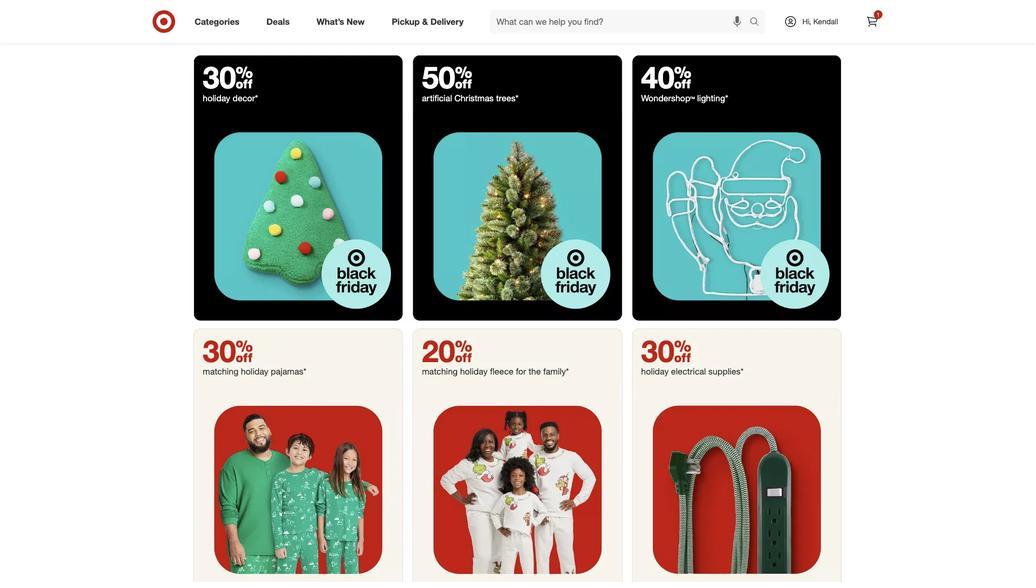 Task type: vqa. For each thing, say whether or not it's contained in the screenshot.
'&' inside the Pickup & Delivery 'link'
no



Task type: describe. For each thing, give the bounding box(es) containing it.
christmas outdoor decor link
[[628, 0, 738, 43]]

1 link
[[861, 10, 885, 33]]

fleece
[[490, 367, 514, 377]]

artificial
[[422, 93, 452, 103]]

christmas wreaths
[[762, 32, 826, 42]]

new
[[347, 16, 365, 27]]

for
[[516, 367, 527, 377]]

kendall
[[814, 17, 839, 26]]

30 for 20
[[203, 333, 253, 369]]

1
[[877, 11, 880, 18]]

family*
[[544, 367, 569, 377]]

holiday inside 30 holiday electrical supplies*
[[642, 367, 669, 377]]

matching for 20
[[422, 367, 458, 377]]

pajamas*
[[271, 367, 307, 377]]

pickup & delivery link
[[383, 10, 478, 33]]

30 holiday electrical supplies*
[[642, 333, 744, 377]]

™
[[691, 93, 695, 103]]

search
[[745, 17, 771, 28]]

deals link
[[257, 10, 303, 33]]

hi,
[[803, 17, 812, 26]]

christmas ornaments link
[[408, 0, 518, 43]]

matching for 30
[[203, 367, 239, 377]]

20 matching holiday fleece for the family*
[[422, 333, 572, 377]]

outdoor
[[676, 32, 704, 42]]

target black friday image for 40
[[633, 112, 842, 321]]

40
[[642, 59, 692, 95]]

christmas for christmas indoor decor
[[533, 32, 567, 42]]

decor*
[[233, 93, 258, 103]]

holiday inside 30 holiday decor*
[[203, 93, 230, 103]]

what's
[[317, 16, 344, 27]]

christmas indoor decor link
[[518, 0, 628, 43]]

what's new link
[[308, 10, 379, 33]]



Task type: locate. For each thing, give the bounding box(es) containing it.
What can we help you find? suggestions appear below search field
[[490, 10, 753, 33]]

1 decor from the left
[[593, 32, 614, 42]]

search button
[[745, 10, 771, 36]]

2 horizontal spatial target black friday image
[[633, 112, 842, 321]]

electrical
[[672, 367, 707, 377]]

30 matching holiday pajamas*
[[203, 333, 307, 377]]

decor right 'indoor'
[[593, 32, 614, 42]]

holiday inside 20 matching holiday fleece for the family*
[[460, 367, 488, 377]]

30 inside 30 matching holiday pajamas*
[[203, 333, 253, 369]]

50 artificial christmas trees*
[[422, 59, 519, 103]]

hi, kendall
[[803, 17, 839, 26]]

30
[[203, 59, 253, 95], [203, 333, 253, 369], [642, 333, 692, 369]]

holiday left electrical
[[642, 367, 669, 377]]

1 horizontal spatial matching
[[422, 367, 458, 377]]

pickup
[[392, 16, 420, 27]]

30 holiday decor*
[[203, 59, 258, 103]]

ornaments
[[462, 32, 500, 42]]

christmas for christmas ornaments
[[426, 32, 460, 42]]

matching inside 30 matching holiday pajamas*
[[203, 367, 239, 377]]

target black friday image for 50
[[414, 112, 622, 321]]

matching
[[203, 367, 239, 377], [422, 367, 458, 377]]

target black friday image for 30
[[194, 112, 403, 321]]

the
[[529, 367, 541, 377]]

wreaths
[[798, 32, 826, 42]]

christmas wreaths link
[[738, 0, 849, 43]]

decor right outdoor at right
[[706, 32, 727, 42]]

holiday left decor*
[[203, 93, 230, 103]]

christmas left outdoor at right
[[640, 32, 674, 42]]

supplies*
[[709, 367, 744, 377]]

30 for 50
[[203, 59, 253, 95]]

trees*
[[497, 93, 519, 103]]

categories
[[195, 16, 240, 27]]

1 target black friday image from the left
[[633, 112, 842, 321]]

1 matching from the left
[[203, 367, 239, 377]]

christmas down delivery
[[426, 32, 460, 42]]

30 inside 30 holiday decor*
[[203, 59, 253, 95]]

christmas down search
[[762, 32, 796, 42]]

1 horizontal spatial target black friday image
[[414, 112, 622, 321]]

christmas ornaments
[[426, 32, 500, 42]]

christmas inside 50 artificial christmas trees*
[[455, 93, 494, 103]]

deals
[[267, 16, 290, 27]]

pickup & delivery
[[392, 16, 464, 27]]

50
[[422, 59, 473, 95]]

christmas
[[426, 32, 460, 42], [533, 32, 567, 42], [640, 32, 674, 42], [762, 32, 796, 42], [455, 93, 494, 103]]

decor
[[593, 32, 614, 42], [706, 32, 727, 42]]

decor for christmas indoor decor
[[593, 32, 614, 42]]

christmas left trees*
[[455, 93, 494, 103]]

indoor
[[569, 32, 591, 42]]

delivery
[[431, 16, 464, 27]]

lighting*
[[698, 93, 729, 103]]

wondershop
[[642, 93, 691, 103]]

christmas left 'indoor'
[[533, 32, 567, 42]]

holiday left fleece
[[460, 367, 488, 377]]

2 decor from the left
[[706, 32, 727, 42]]

christmas outdoor decor
[[640, 32, 727, 42]]

christmas for christmas outdoor decor
[[640, 32, 674, 42]]

holiday inside 30 matching holiday pajamas*
[[241, 367, 269, 377]]

40 wondershop ™ lighting*
[[642, 59, 729, 103]]

2 matching from the left
[[422, 367, 458, 377]]

decor for christmas outdoor decor
[[706, 32, 727, 42]]

target black friday image
[[633, 112, 842, 321], [194, 112, 403, 321], [414, 112, 622, 321]]

0 horizontal spatial target black friday image
[[194, 112, 403, 321]]

categories link
[[186, 10, 253, 33]]

20
[[422, 333, 473, 369]]

2 target black friday image from the left
[[194, 112, 403, 321]]

1 horizontal spatial decor
[[706, 32, 727, 42]]

0 horizontal spatial decor
[[593, 32, 614, 42]]

&
[[422, 16, 428, 27]]

holiday
[[203, 93, 230, 103], [241, 367, 269, 377], [460, 367, 488, 377], [642, 367, 669, 377]]

30 inside 30 holiday electrical supplies*
[[642, 333, 692, 369]]

3 target black friday image from the left
[[414, 112, 622, 321]]

what's new
[[317, 16, 365, 27]]

0 horizontal spatial matching
[[203, 367, 239, 377]]

christmas indoor decor
[[533, 32, 614, 42]]

matching inside 20 matching holiday fleece for the family*
[[422, 367, 458, 377]]

holiday left the pajamas*
[[241, 367, 269, 377]]

christmas for christmas wreaths
[[762, 32, 796, 42]]



